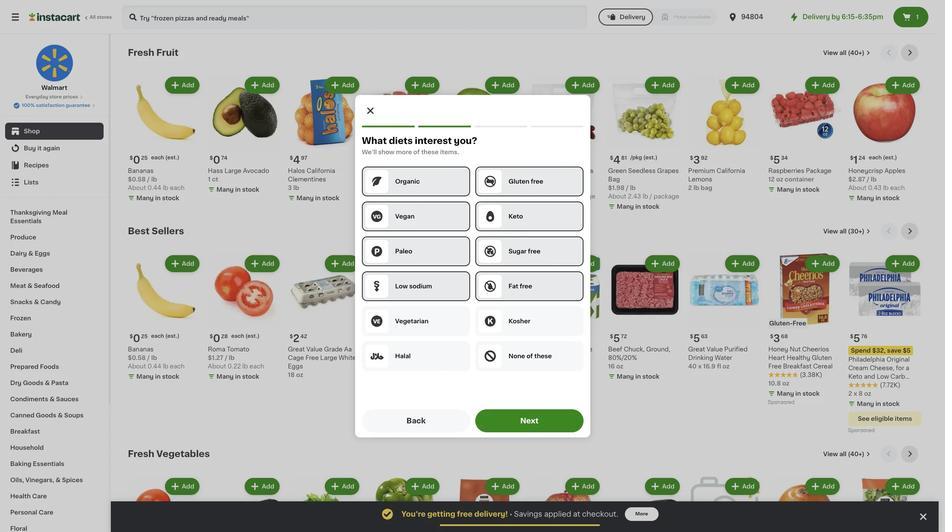 Task type: vqa. For each thing, say whether or not it's contained in the screenshot.
Cheddar link
no



Task type: locate. For each thing, give the bounding box(es) containing it.
store
[[49, 95, 62, 99]]

value left grade on the left bottom
[[306, 346, 323, 352]]

original inside ritz fresh stacks original crackers
[[448, 365, 471, 371]]

1 (40+) from the top
[[848, 50, 865, 56]]

0 vertical spatial original
[[395, 346, 419, 352]]

0.44 for 4
[[148, 185, 161, 191]]

0 vertical spatial $0.25 each (estimated) element
[[128, 152, 201, 167]]

0 vertical spatial goods
[[23, 380, 43, 386]]

2 vertical spatial item carousel region
[[128, 446, 922, 532]]

1 vertical spatial view all (40+) button
[[820, 446, 874, 463]]

spend for 3
[[451, 348, 471, 354]]

1 vertical spatial goods
[[36, 413, 56, 419]]

1 horizontal spatial 92
[[701, 156, 708, 161]]

1 spend from the left
[[451, 348, 471, 354]]

california inside premium california lemons 2 lb bag
[[717, 168, 745, 174]]

3 for spend $20, save $5
[[453, 334, 460, 343]]

produce
[[10, 234, 36, 240]]

$ 3 92 up thomas'
[[370, 334, 387, 343]]

oz inside strawberries 16 oz container
[[376, 176, 383, 182]]

(40+) for vegetables
[[848, 451, 865, 457]]

0 horizontal spatial these
[[421, 149, 439, 155]]

many in stock down 2.4
[[537, 204, 580, 210]]

$0.28 each (estimated) element
[[208, 330, 281, 345]]

18 inside $ 22 18
[[547, 334, 553, 339]]

fresh down $20,
[[461, 357, 478, 363]]

green
[[608, 168, 627, 174]]

$0.25 each (estimated) element
[[128, 152, 201, 167], [128, 330, 201, 345]]

2 seedless from the left
[[628, 168, 656, 174]]

(est.) for $ 0 28
[[245, 334, 260, 339]]

dairy & eggs link
[[5, 246, 104, 262]]

grapes down $4.81 per package (estimated) element
[[657, 168, 679, 174]]

0 vertical spatial large
[[225, 168, 241, 174]]

1 view all (40+) from the top
[[823, 50, 865, 56]]

original up for
[[887, 357, 910, 363]]

2 view all (40+) from the top
[[823, 451, 865, 457]]

fl
[[717, 363, 721, 369]]

1 view all (40+) button from the top
[[820, 44, 874, 61]]

view all (40+) button
[[820, 44, 874, 61], [820, 446, 874, 463]]

many in stock down 0.43
[[857, 195, 900, 201]]

$1.27
[[208, 355, 223, 361]]

(est.) for $ 4 81
[[643, 155, 658, 160]]

42 right lime
[[464, 168, 472, 174]]

lime
[[448, 168, 463, 174]]

76
[[861, 334, 868, 339]]

$20,
[[472, 348, 486, 354]]

bananas for 2
[[128, 346, 154, 352]]

original for cheese,
[[887, 357, 910, 363]]

1 horizontal spatial great
[[688, 346, 705, 352]]

cereal
[[813, 363, 833, 369]]

oz down 80%/20%
[[616, 363, 623, 369]]

essentials inside the thanksgiving meal essentials
[[10, 218, 42, 224]]

12 down raspberries
[[768, 176, 775, 182]]

free right the sugar
[[528, 248, 540, 254]]

1 vertical spatial $0.58
[[128, 355, 146, 361]]

main content containing 0
[[111, 34, 939, 532]]

see eligible items down 'crackers'
[[458, 407, 512, 413]]

snacks & candy
[[10, 299, 61, 305]]

see eligible items button down 'crackers'
[[448, 403, 521, 418]]

25 for $ 0 25 each (est.)
[[141, 334, 148, 339]]

0 vertical spatial bananas $0.58 / lb about 0.44 lb each
[[128, 168, 185, 191]]

& left sauces
[[50, 396, 55, 402]]

view
[[823, 50, 838, 56], [823, 228, 838, 234], [823, 451, 838, 457]]

see for 5
[[858, 416, 870, 422]]

canned goods & soups
[[10, 413, 84, 419]]

free right fat
[[520, 283, 532, 289]]

3 up premium
[[693, 155, 700, 165]]

philadelphia original cream cheese, for a keto and low carb lifestyle
[[848, 357, 910, 388]]

low down cheese,
[[877, 374, 889, 380]]

$ inside $ 2 72
[[370, 156, 373, 161]]

each (est.) up tomato
[[231, 334, 260, 339]]

/ inside roma tomato $1.27 / lb about 0.22 lb each
[[225, 355, 227, 361]]

0 horizontal spatial 16
[[368, 176, 375, 182]]

25 for $ 0 25
[[141, 156, 148, 161]]

3 down halos
[[288, 185, 292, 191]]

0 vertical spatial view
[[823, 50, 838, 56]]

fresh left vegetables
[[128, 450, 154, 459]]

care down vinegars,
[[32, 494, 47, 500]]

each (est.) inside the $0.28 each (estimated) 'element'
[[231, 334, 260, 339]]

1 all from the top
[[840, 50, 847, 56]]

philadelphia
[[848, 357, 885, 363]]

0 vertical spatial keto
[[508, 213, 523, 219]]

1 vertical spatial fresh
[[461, 357, 478, 363]]

great for 2
[[288, 346, 305, 352]]

0 horizontal spatial ct
[[212, 176, 218, 182]]

2 vertical spatial fresh
[[128, 450, 154, 459]]

0 vertical spatial $0.58
[[128, 176, 146, 182]]

about down $1.98
[[608, 193, 626, 199]]

see
[[458, 407, 469, 413], [858, 416, 870, 422]]

18 right 22 at bottom
[[547, 334, 553, 339]]

fat free
[[508, 283, 532, 289]]

beef
[[608, 346, 622, 352]]

meal
[[53, 210, 67, 216]]

1 horizontal spatial save
[[887, 348, 901, 354]]

free up $2.18 at the right top of the page
[[531, 178, 543, 184]]

1 horizontal spatial large
[[320, 355, 337, 361]]

$ inside $ 3 88
[[450, 334, 453, 339]]

oz down raspberries
[[776, 176, 783, 182]]

0 vertical spatial these
[[421, 149, 439, 155]]

1 inside button
[[916, 14, 919, 20]]

0 horizontal spatial see eligible items button
[[448, 403, 521, 418]]

1 package from the left
[[570, 193, 595, 199]]

0 vertical spatial 42
[[464, 168, 472, 174]]

about down $1.27
[[208, 363, 226, 369]]

0.44 for 2
[[148, 363, 161, 369]]

42 up 'cage'
[[300, 334, 307, 339]]

in inside thomas' original english muffins 6 ct many in stock
[[395, 374, 401, 380]]

3 for premium california lemons
[[693, 155, 700, 165]]

0 vertical spatial eligible
[[471, 407, 493, 413]]

•
[[510, 511, 512, 518]]

0 horizontal spatial large
[[225, 168, 241, 174]]

free inside honey nut cheerios heart healthy gluten free breakfast cereal
[[768, 363, 782, 369]]

0 vertical spatial item carousel region
[[128, 44, 922, 216]]

1 horizontal spatial grapes
[[657, 168, 679, 174]]

2 4 from the left
[[613, 155, 620, 165]]

40
[[688, 363, 697, 369]]

/
[[147, 176, 150, 182], [867, 176, 869, 182], [545, 185, 548, 191], [626, 185, 629, 191], [566, 193, 568, 199], [650, 193, 652, 199], [147, 355, 150, 361], [225, 355, 227, 361]]

1 bananas $0.58 / lb about 0.44 lb each from the top
[[128, 168, 185, 191]]

2 down we'll
[[373, 155, 380, 165]]

1 4 from the left
[[293, 155, 300, 165]]

3 left 68
[[773, 334, 780, 343]]

fresh fruit
[[128, 48, 179, 57]]

english
[[368, 355, 390, 361]]

hass
[[208, 168, 223, 174]]

2 vertical spatial free
[[768, 363, 782, 369]]

2 save from the left
[[887, 348, 901, 354]]

california up clementines
[[307, 168, 335, 174]]

1 horizontal spatial $5
[[903, 348, 911, 354]]

about inside honeycrisp apples $2.87 / lb about 0.43 lb each
[[848, 185, 867, 191]]

care inside personal care link
[[39, 510, 53, 516]]

large down grade on the left bottom
[[320, 355, 337, 361]]

original inside philadelphia original cream cheese, for a keto and low carb lifestyle
[[887, 357, 910, 363]]

delivery inside button
[[620, 14, 645, 20]]

0 vertical spatial 16
[[368, 176, 375, 182]]

0 horizontal spatial seedless
[[566, 168, 594, 174]]

1 vertical spatial eligible
[[871, 416, 894, 422]]

1 vertical spatial original
[[887, 357, 910, 363]]

drinking
[[688, 355, 713, 361]]

$ 0 lime 42
[[448, 155, 472, 174]]

3 for thomas' original english muffins
[[373, 334, 380, 343]]

original inside thomas' original english muffins 6 ct many in stock
[[395, 346, 419, 352]]

everyday
[[25, 95, 48, 99]]

1 horizontal spatial ct
[[374, 363, 380, 369]]

25 inside $ 0 25
[[141, 156, 148, 161]]

1 save from the left
[[487, 348, 501, 354]]

0 vertical spatial sponsored badge image
[[768, 400, 794, 405]]

original down ritz
[[448, 365, 471, 371]]

low sodium
[[395, 283, 432, 289]]

apples
[[885, 168, 906, 174]]

x left 8 on the bottom
[[854, 391, 857, 397]]

$5 for 5
[[903, 348, 911, 354]]

0 horizontal spatial grapes
[[542, 176, 564, 182]]

many inside thomas' original english muffins 6 ct many in stock
[[377, 374, 394, 380]]

0 horizontal spatial free
[[306, 355, 319, 361]]

$2.18
[[528, 185, 544, 191]]

2 25 from the top
[[141, 334, 148, 339]]

$ inside $ 1 24
[[850, 156, 854, 161]]

0
[[133, 155, 140, 165], [213, 155, 220, 165], [453, 155, 460, 165], [133, 334, 140, 343], [213, 334, 220, 343]]

eligible down 'crackers'
[[471, 407, 493, 413]]

1 vertical spatial bananas $0.58 / lb about 0.44 lb each
[[128, 346, 185, 369]]

bananas $0.58 / lb about 0.44 lb each for 4
[[128, 168, 185, 191]]

4 left 97
[[293, 155, 300, 165]]

aa
[[344, 346, 352, 352]]

0 horizontal spatial 1
[[208, 176, 211, 182]]

3 item carousel region from the top
[[128, 446, 922, 532]]

1 $0.58 from the top
[[128, 176, 146, 182]]

save right $32,
[[887, 348, 901, 354]]

free up nut
[[793, 320, 806, 326]]

$ 0 28
[[210, 334, 228, 343]]

organic
[[395, 178, 420, 184]]

original up halal
[[395, 346, 419, 352]]

/pkg (est.)
[[630, 155, 658, 160]]

0 inside $ 0 lime 42
[[453, 155, 460, 165]]

2 bananas from the top
[[128, 346, 154, 352]]

5 left 63 on the bottom
[[693, 334, 700, 343]]

0 horizontal spatial keto
[[508, 213, 523, 219]]

many in stock down container
[[777, 187, 820, 193]]

1 vertical spatial 0.44
[[148, 363, 161, 369]]

92 up thomas'
[[381, 334, 387, 339]]

about inside roma tomato $1.27 / lb about 0.22 lb each
[[208, 363, 226, 369]]

pasta
[[51, 380, 68, 386]]

care inside 'health care' "link"
[[32, 494, 47, 500]]

2 vertical spatial 1
[[208, 176, 211, 182]]

1 view from the top
[[823, 50, 838, 56]]

5 left 34
[[773, 155, 780, 165]]

0 horizontal spatial of
[[413, 149, 420, 155]]

household link
[[5, 440, 104, 456]]

1 horizontal spatial keto
[[848, 374, 863, 380]]

1 horizontal spatial low
[[877, 374, 889, 380]]

free right 'cage'
[[306, 355, 319, 361]]

0 horizontal spatial spend
[[451, 348, 471, 354]]

1 vertical spatial see
[[858, 416, 870, 422]]

1 vertical spatial 16
[[608, 363, 615, 369]]

2 item carousel region from the top
[[128, 223, 922, 439]]

0 horizontal spatial 4
[[293, 155, 300, 165]]

item carousel region
[[128, 44, 922, 216], [128, 223, 922, 439], [128, 446, 922, 532]]

0 vertical spatial all
[[840, 50, 847, 56]]

1 horizontal spatial 72
[[621, 334, 627, 339]]

see eligible items button for 5
[[848, 412, 922, 426]]

1 vertical spatial $0.25 each (estimated) element
[[128, 330, 201, 345]]

great inside great value purified drinking water 40 x 16.9 fl oz
[[688, 346, 705, 352]]

california
[[307, 168, 335, 174], [717, 168, 745, 174]]

0 horizontal spatial original
[[395, 346, 419, 352]]

$ inside $ 22 18
[[530, 334, 533, 339]]

clementines
[[288, 176, 326, 182]]

1 vertical spatial large
[[320, 355, 337, 361]]

1 horizontal spatial package
[[654, 193, 679, 199]]

package right 2.43
[[654, 193, 679, 199]]

oz inside beef chuck, ground, 80%/20% 16 oz
[[616, 363, 623, 369]]

5 for $ 5 76
[[854, 334, 860, 343]]

1 horizontal spatial 1
[[854, 155, 858, 165]]

deli
[[10, 348, 22, 354]]

1 vertical spatial care
[[39, 510, 53, 516]]

product group
[[128, 75, 201, 204], [208, 75, 281, 196], [288, 75, 361, 204], [368, 75, 441, 184], [448, 75, 521, 196], [528, 75, 601, 213], [608, 75, 682, 213], [688, 75, 762, 192], [768, 75, 842, 196], [848, 75, 922, 204], [128, 254, 201, 383], [208, 254, 281, 383], [288, 254, 361, 379], [368, 254, 441, 390], [448, 254, 521, 427], [528, 254, 601, 391], [608, 254, 682, 383], [688, 254, 762, 371], [768, 254, 842, 407], [848, 254, 922, 436], [128, 476, 201, 532], [208, 476, 281, 532], [288, 476, 361, 532], [368, 476, 441, 532], [448, 476, 521, 532], [528, 476, 601, 532], [608, 476, 682, 532], [688, 476, 762, 532], [768, 476, 842, 532], [848, 476, 922, 532]]

service type group
[[598, 9, 717, 26]]

1 seedless from the left
[[566, 168, 594, 174]]

sellers
[[152, 227, 184, 236]]

about down $2.87
[[848, 185, 867, 191]]

2 0.44 from the top
[[148, 363, 161, 369]]

these down bounty
[[534, 353, 552, 359]]

3 for honey nut cheerios heart healthy gluten free breakfast cereal
[[773, 334, 780, 343]]

gluten down "sun"
[[508, 178, 529, 184]]

about inside green seedless grapes bag $1.98 / lb about 2.43 lb / package
[[608, 193, 626, 199]]

essentials down thanksgiving
[[10, 218, 42, 224]]

0 vertical spatial of
[[413, 149, 420, 155]]

None search field
[[122, 5, 587, 29]]

$0.25 each (estimated) element for 4
[[128, 152, 201, 167]]

4
[[293, 155, 300, 165], [613, 155, 620, 165]]

3 up thomas'
[[373, 334, 380, 343]]

0 horizontal spatial see
[[458, 407, 469, 413]]

oz down strawberries
[[376, 176, 383, 182]]

(3.38k)
[[800, 372, 822, 378]]

oz right 8 on the bottom
[[864, 391, 871, 397]]

(est.) for $ 0 25
[[165, 155, 179, 160]]

2 $0.58 from the top
[[128, 355, 146, 361]]

delivery for delivery by 6:15-6:35pm
[[803, 14, 830, 20]]

about
[[128, 185, 146, 191], [848, 185, 867, 191], [528, 193, 546, 199], [608, 193, 626, 199], [128, 363, 146, 369], [208, 363, 226, 369]]

satisfaction
[[36, 103, 64, 108]]

save for 5
[[887, 348, 901, 354]]

0 for $ 0 lime 42
[[453, 155, 460, 165]]

$ inside the $ 2 42
[[290, 334, 293, 339]]

1 vertical spatial breakfast
[[10, 429, 40, 435]]

large down 74
[[225, 168, 241, 174]]

1 horizontal spatial $ 3 92
[[690, 155, 708, 165]]

1 horizontal spatial items
[[895, 416, 912, 422]]

1 vertical spatial essentials
[[33, 461, 64, 467]]

breakfast inside honey nut cheerios heart healthy gluten free breakfast cereal
[[783, 363, 812, 369]]

$ 0 74
[[210, 155, 227, 165]]

many down 2.4
[[537, 204, 554, 210]]

0 vertical spatial 0.44
[[148, 185, 161, 191]]

great up drinking
[[688, 346, 705, 352]]

bananas for 4
[[128, 168, 154, 174]]

2 $5 from the left
[[903, 348, 911, 354]]

1 horizontal spatial delivery
[[803, 14, 830, 20]]

california right premium
[[717, 168, 745, 174]]

by
[[832, 14, 840, 20]]

ct right 6
[[374, 363, 380, 369]]

92 for premium california lemons
[[701, 156, 708, 161]]

view all (40+)
[[823, 50, 865, 56], [823, 451, 865, 457]]

1 $5 from the left
[[503, 348, 511, 354]]

low inside philadelphia original cream cheese, for a keto and low carb lifestyle
[[877, 374, 889, 380]]

1 value from the left
[[306, 346, 323, 352]]

many down $ 0 25 each (est.) in the left of the page
[[136, 374, 154, 380]]

3 view from the top
[[823, 451, 838, 457]]

$5.23 per package (estimated) element
[[528, 152, 601, 167]]

72 inside $ 5 72
[[621, 334, 627, 339]]

2 great from the left
[[688, 346, 705, 352]]

2 value from the left
[[707, 346, 723, 352]]

3 inside the halos california clementines 3 lb
[[288, 185, 292, 191]]

1 vertical spatial see eligible items
[[858, 416, 912, 422]]

1 25 from the top
[[141, 156, 148, 161]]

0 inside the $0.28 each (estimated) 'element'
[[213, 334, 220, 343]]

ct inside group
[[536, 372, 542, 378]]

spend for 5
[[851, 348, 871, 354]]

oz down 'cage'
[[296, 372, 303, 378]]

0 horizontal spatial package
[[570, 193, 595, 199]]

0 vertical spatial breakfast
[[783, 363, 812, 369]]

$ inside $ 4 97
[[290, 156, 293, 161]]

stock inside thomas' original english muffins 6 ct many in stock
[[402, 374, 419, 380]]

see eligible items button for 3
[[448, 403, 521, 418]]

1 vertical spatial view all (40+)
[[823, 451, 865, 457]]

green seedless grapes bag $1.98 / lb about 2.43 lb / package
[[608, 168, 679, 199]]

vinegars,
[[25, 477, 54, 483]]

0 vertical spatial care
[[32, 494, 47, 500]]

meat & seafood link
[[5, 278, 104, 294]]

1 horizontal spatial 42
[[464, 168, 472, 174]]

many down 10.8 oz
[[777, 391, 794, 397]]

more button
[[625, 508, 658, 521]]

spend up ritz
[[451, 348, 471, 354]]

seedless down $4.81 per package (estimated) element
[[628, 168, 656, 174]]

spend up philadelphia
[[851, 348, 871, 354]]

1 vertical spatial item carousel region
[[128, 223, 922, 439]]

care
[[32, 494, 47, 500], [39, 510, 53, 516]]

each (est.) inside '$1.24 each (estimated)' element
[[869, 155, 897, 160]]

1 california from the left
[[307, 168, 335, 174]]

2 horizontal spatial original
[[887, 357, 910, 363]]

all
[[90, 15, 96, 20]]

1 horizontal spatial see eligible items
[[858, 416, 912, 422]]

each inside honeycrisp apples $2.87 / lb about 0.43 lb each
[[890, 185, 905, 191]]

value up water
[[707, 346, 723, 352]]

stock
[[242, 187, 259, 193], [803, 187, 820, 193], [482, 187, 499, 193], [162, 195, 179, 201], [322, 195, 339, 201], [883, 195, 900, 201], [562, 204, 580, 210], [642, 204, 660, 210], [162, 374, 179, 380], [242, 374, 259, 380], [402, 374, 419, 380], [642, 374, 660, 380], [803, 391, 820, 397], [883, 401, 900, 407]]

many in stock down 10.8 oz
[[777, 391, 820, 397]]

0 horizontal spatial california
[[307, 168, 335, 174]]

sponsored badge image
[[768, 400, 794, 405], [448, 420, 474, 425], [848, 429, 874, 433]]

goods for dry
[[23, 380, 43, 386]]

$ inside $ 5 34
[[770, 156, 773, 161]]

2 all from the top
[[840, 228, 847, 234]]

bounty
[[528, 346, 550, 352]]

5 for $ 5 63
[[693, 334, 700, 343]]

seedless inside green seedless grapes bag $1.98 / lb about 2.43 lb / package
[[628, 168, 656, 174]]

halos
[[288, 168, 305, 174]]

5 left 76
[[854, 334, 860, 343]]

floral
[[10, 526, 27, 532]]

$ 3 92 for thomas' original english muffins
[[370, 334, 387, 343]]

0.44
[[148, 185, 161, 191], [148, 363, 161, 369]]

1 vertical spatial all
[[840, 228, 847, 234]]

2 california from the left
[[717, 168, 745, 174]]

canned
[[10, 413, 34, 419]]

value inside great value purified drinking water 40 x 16.9 fl oz
[[707, 346, 723, 352]]

breakfast down healthy
[[783, 363, 812, 369]]

california inside the halos california clementines 3 lb
[[307, 168, 335, 174]]

/ down $ 0 25
[[147, 176, 150, 182]]

(est.) inside the $0.28 each (estimated) 'element'
[[245, 334, 260, 339]]

about down $2.18 at the right top of the page
[[528, 193, 546, 199]]

12 down paper
[[528, 372, 535, 378]]

2 horizontal spatial free
[[793, 320, 806, 326]]

0 vertical spatial eggs
[[35, 251, 50, 257]]

(40+) for fruit
[[848, 50, 865, 56]]

eggs up beverages link
[[35, 251, 50, 257]]

(est.) inside $4.81 per package (estimated) element
[[643, 155, 658, 160]]

$ inside $ 5 72
[[610, 334, 613, 339]]

ct inside thomas' original english muffins 6 ct many in stock
[[374, 363, 380, 369]]

1 vertical spatial (40+)
[[848, 451, 865, 457]]

$ inside $ 0 lime 42
[[450, 156, 453, 161]]

(est.) inside '$1.24 each (estimated)' element
[[883, 155, 897, 160]]

bag
[[608, 176, 620, 182]]

main content
[[111, 34, 939, 532]]

1 bananas from the top
[[128, 168, 154, 174]]

1 great from the left
[[288, 346, 305, 352]]

low left sodium
[[395, 283, 408, 289]]

each (est.)
[[151, 155, 179, 160], [869, 155, 897, 160], [231, 334, 260, 339]]

2 bananas $0.58 / lb about 0.44 lb each from the top
[[128, 346, 185, 369]]

(est.) for $ 1 24
[[883, 155, 897, 160]]

each inside roma tomato $1.27 / lb about 0.22 lb each
[[249, 363, 264, 369]]

& left soups
[[58, 413, 63, 419]]

/ inside honeycrisp apples $2.87 / lb about 0.43 lb each
[[867, 176, 869, 182]]

all for 5
[[840, 228, 847, 234]]

1 vertical spatial 25
[[141, 334, 148, 339]]

oz inside great value grade aa cage free large white eggs 18 oz
[[296, 372, 303, 378]]

2 spend from the left
[[851, 348, 871, 354]]

0 vertical spatial view all (40+)
[[823, 50, 865, 56]]

92
[[701, 156, 708, 161], [381, 334, 387, 339]]

0 vertical spatial low
[[395, 283, 408, 289]]

lb inside the halos california clementines 3 lb
[[293, 185, 299, 191]]

72 down show at the top of page
[[380, 156, 387, 161]]

x inside great value purified drinking water 40 x 16.9 fl oz
[[698, 363, 702, 369]]

0 vertical spatial items
[[495, 407, 512, 413]]

all inside popup button
[[840, 228, 847, 234]]

2 left 8 on the bottom
[[848, 391, 852, 397]]

package inside green seedless grapes bag $1.98 / lb about 2.43 lb / package
[[654, 193, 679, 199]]

what
[[362, 136, 387, 145]]

0 horizontal spatial 12
[[528, 372, 535, 378]]

1 horizontal spatial eligible
[[871, 416, 894, 422]]

$ inside $ 5 63
[[690, 334, 693, 339]]

see eligible items button
[[448, 403, 521, 418], [848, 412, 922, 426]]

sugar free
[[508, 248, 540, 254]]

see eligible items for 5
[[858, 416, 912, 422]]

sun harvest seedless red grapes $2.18 / lb about 2.4 lb / package
[[528, 168, 595, 199]]

water
[[715, 355, 732, 361]]

each inside 'element'
[[231, 334, 244, 339]]

carb
[[891, 374, 905, 380]]

1 vertical spatial 18
[[288, 372, 295, 378]]

0 horizontal spatial sponsored badge image
[[448, 420, 474, 425]]

1 inside hass large avocado 1 ct
[[208, 176, 211, 182]]

you?
[[454, 136, 477, 145]]

great for 5
[[688, 346, 705, 352]]

halal
[[395, 353, 411, 359]]

0 vertical spatial see eligible items
[[458, 407, 512, 413]]

save up stacks
[[487, 348, 501, 354]]

1 vertical spatial 42
[[300, 334, 307, 339]]

$ inside $ 0 25
[[130, 156, 133, 161]]

package right 2.4
[[570, 193, 595, 199]]

select-
[[551, 346, 573, 352]]

$ 3 92 up premium
[[690, 155, 708, 165]]

grapes inside sun harvest seedless red grapes $2.18 / lb about 2.4 lb / package
[[542, 176, 564, 182]]

2 view all (40+) button from the top
[[820, 446, 874, 463]]

many in stock
[[216, 187, 259, 193], [777, 187, 820, 193], [457, 187, 499, 193], [136, 195, 179, 201], [297, 195, 339, 201], [857, 195, 900, 201], [537, 204, 580, 210], [617, 204, 660, 210], [136, 374, 179, 380], [216, 374, 259, 380], [617, 374, 660, 380], [777, 391, 820, 397], [857, 401, 900, 407]]

1 vertical spatial 92
[[381, 334, 387, 339]]

6:35pm
[[858, 14, 883, 20]]

& inside "link"
[[50, 396, 55, 402]]

0 horizontal spatial value
[[306, 346, 323, 352]]

72 inside $ 2 72
[[380, 156, 387, 161]]

beverages link
[[5, 262, 104, 278]]

add your shopping preferences element
[[355, 95, 590, 438]]

each inside $ 0 25 each (est.)
[[151, 334, 164, 339]]

2 package from the left
[[654, 193, 679, 199]]

oz inside great value purified drinking water 40 x 16.9 fl oz
[[723, 363, 730, 369]]

value inside great value grade aa cage free large white eggs 18 oz
[[306, 346, 323, 352]]

sun
[[528, 168, 540, 174]]

free down the heart
[[768, 363, 782, 369]]

great inside great value grade aa cage free large white eggs 18 oz
[[288, 346, 305, 352]]

0 vertical spatial view all (40+) button
[[820, 44, 874, 61]]

and
[[864, 374, 875, 380]]

1 $0.25 each (estimated) element from the top
[[128, 152, 201, 167]]

1 vertical spatial view
[[823, 228, 838, 234]]

fresh for fresh vegetables
[[128, 450, 154, 459]]

25 inside $ 0 25 each (est.)
[[141, 334, 148, 339]]

care up "floral" link
[[39, 510, 53, 516]]

lemons
[[688, 176, 712, 182]]

2 (40+) from the top
[[848, 451, 865, 457]]

ground,
[[646, 346, 670, 352]]

many down container
[[777, 187, 794, 193]]

health
[[10, 494, 31, 500]]

$0.58 down $ 0 25 each (est.) in the left of the page
[[128, 355, 146, 361]]

halos california clementines 3 lb
[[288, 168, 335, 191]]

view for 1
[[823, 50, 838, 56]]

2 view from the top
[[823, 228, 838, 234]]

eggs down 'cage'
[[288, 363, 303, 369]]

raspberries
[[768, 168, 804, 174]]

2 $0.25 each (estimated) element from the top
[[128, 330, 201, 345]]

5 up "beef"
[[613, 334, 620, 343]]

great up 'cage'
[[288, 346, 305, 352]]

sponsored badge image for 3
[[448, 420, 474, 425]]

keto inside add your shopping preferences element
[[508, 213, 523, 219]]

beverages
[[10, 267, 43, 273]]

16
[[368, 176, 375, 182], [608, 363, 615, 369]]

1 0.44 from the top
[[148, 185, 161, 191]]

0 horizontal spatial $5
[[503, 348, 511, 354]]



Task type: describe. For each thing, give the bounding box(es) containing it.
$0.25 each (estimated) element for 2
[[128, 330, 201, 345]]

large inside hass large avocado 1 ct
[[225, 168, 241, 174]]

lifestyle
[[848, 382, 874, 388]]

dry goods & pasta
[[10, 380, 68, 386]]

seedless inside sun harvest seedless red grapes $2.18 / lb about 2.4 lb / package
[[566, 168, 594, 174]]

many in stock down lime
[[457, 187, 499, 193]]

$ 3 88
[[450, 334, 468, 343]]

many in stock down 8 on the bottom
[[857, 401, 900, 407]]

walmart link
[[36, 44, 73, 92]]

value for 5
[[707, 346, 723, 352]]

many down hass large avocado 1 ct
[[216, 187, 234, 193]]

0 for $ 0 74
[[213, 155, 220, 165]]

lb inside premium california lemons 2 lb bag
[[694, 185, 699, 191]]

oils, vinegars, & spices link
[[5, 472, 104, 489]]

0 vertical spatial free
[[793, 320, 806, 326]]

instacart logo image
[[29, 12, 80, 22]]

floral link
[[5, 521, 104, 532]]

ct inside hass large avocado 1 ct
[[212, 176, 218, 182]]

many in stock up best sellers
[[136, 195, 179, 201]]

1 item carousel region from the top
[[128, 44, 922, 216]]

1 vertical spatial of
[[526, 353, 533, 359]]

vegan
[[395, 213, 414, 219]]

many up "best"
[[136, 195, 154, 201]]

$ inside the $ 3 68
[[770, 334, 773, 339]]

0 horizontal spatial breakfast
[[10, 429, 40, 435]]

1 vertical spatial x
[[854, 391, 857, 397]]

product group containing 1
[[848, 75, 922, 204]]

4 for $ 4 97
[[293, 155, 300, 165]]

many in stock down beef chuck, ground, 80%/20% 16 oz
[[617, 374, 660, 380]]

92 for thomas' original english muffins
[[381, 334, 387, 339]]

16 inside strawberries 16 oz container
[[368, 176, 375, 182]]

view all (40+) for fruit
[[823, 50, 865, 56]]

many down 0.22
[[216, 374, 234, 380]]

18 inside great value grade aa cage free large white eggs 18 oz
[[288, 372, 295, 378]]

2 inside premium california lemons 2 lb bag
[[688, 185, 692, 191]]

$ 22 18
[[530, 334, 553, 343]]

$ inside $ 5 76
[[850, 334, 854, 339]]

$0.58 for 4
[[128, 176, 146, 182]]

oz inside "raspberries package 12 oz container"
[[776, 176, 783, 182]]

gluten-free
[[769, 320, 806, 326]]

diets
[[389, 136, 413, 145]]

5 for $ 5 34
[[773, 155, 780, 165]]

& left pasta
[[45, 380, 50, 386]]

delivery button
[[598, 9, 653, 26]]

2.43
[[628, 193, 641, 199]]

savings
[[514, 511, 542, 518]]

lists link
[[5, 174, 104, 191]]

many in stock down 0.22
[[216, 374, 259, 380]]

each (est.) for $ 1 24
[[869, 155, 897, 160]]

harvest
[[541, 168, 565, 174]]

see eligible items for 3
[[458, 407, 512, 413]]

view all (40+) button for fresh vegetables
[[820, 446, 874, 463]]

vegetarian
[[395, 318, 428, 324]]

72 for 2
[[380, 156, 387, 161]]

each (est.) for $ 0 28
[[231, 334, 260, 339]]

80%/20%
[[608, 355, 637, 361]]

$0.58 for 2
[[128, 355, 146, 361]]

5 for $ 5 72
[[613, 334, 620, 343]]

frozen
[[10, 315, 31, 321]]

$ inside $ 4 81
[[610, 156, 613, 161]]

purified
[[724, 346, 748, 352]]

42 inside $ 0 lime 42
[[464, 168, 472, 174]]

ritz fresh stacks original crackers
[[448, 357, 500, 371]]

0 horizontal spatial eggs
[[35, 251, 50, 257]]

spices
[[62, 477, 83, 483]]

many down 8 on the bottom
[[857, 401, 874, 407]]

12 inside "raspberries package 12 oz container"
[[768, 176, 775, 182]]

white
[[339, 355, 356, 361]]

view all (30+) button
[[820, 223, 874, 240]]

save for 3
[[487, 348, 501, 354]]

16 inside beef chuck, ground, 80%/20% 16 oz
[[608, 363, 615, 369]]

care for personal care
[[39, 510, 53, 516]]

(est.) inside $ 0 25 each (est.)
[[165, 334, 179, 339]]

2 up 'cage'
[[293, 334, 300, 343]]

$ 4 81
[[610, 155, 627, 165]]

oz right 10.8 on the bottom right of the page
[[782, 381, 790, 387]]

eligible for 5
[[871, 416, 894, 422]]

you're getting free delivery!
[[401, 511, 508, 518]]

all for 1
[[840, 50, 847, 56]]

treatment tracker modal dialog
[[111, 502, 939, 532]]

buy it again link
[[5, 140, 104, 157]]

many in stock down the halos california clementines 3 lb
[[297, 195, 339, 201]]

free for gluten free
[[531, 178, 543, 184]]

honey
[[768, 346, 788, 352]]

show
[[378, 149, 394, 155]]

1 vertical spatial 1
[[854, 155, 858, 165]]

& left spices
[[56, 477, 61, 483]]

keto inside philadelphia original cream cheese, for a keto and low carb lifestyle
[[848, 374, 863, 380]]

94804 button
[[728, 5, 779, 29]]

many in stock down hass large avocado 1 ct
[[216, 187, 259, 193]]

item carousel region containing fresh vegetables
[[128, 446, 922, 532]]

view for 5
[[823, 228, 838, 234]]

eligible for 3
[[471, 407, 493, 413]]

back
[[406, 418, 426, 424]]

stacks
[[479, 357, 499, 363]]

premium california lemons 2 lb bag
[[688, 168, 745, 191]]

health care link
[[5, 489, 104, 505]]

all stores
[[90, 15, 112, 20]]

gluten inside honey nut cheerios heart healthy gluten free breakfast cereal
[[812, 355, 832, 361]]

many down 0.43
[[857, 195, 874, 201]]

snacks
[[10, 299, 33, 305]]

gluten inside add your shopping preferences element
[[508, 178, 529, 184]]

many in stock down 2.43
[[617, 204, 660, 210]]

fresh inside ritz fresh stacks original crackers
[[461, 357, 478, 363]]

many down 80%/20%
[[617, 374, 634, 380]]

see for 3
[[458, 407, 469, 413]]

/ up 2.4
[[545, 185, 548, 191]]

0 for $ 0 25 each (est.)
[[133, 334, 140, 343]]

value for 2
[[306, 346, 323, 352]]

these inside what diets interest you? we'll show more of these items.
[[421, 149, 439, 155]]

original for muffins
[[395, 346, 419, 352]]

foods
[[40, 364, 59, 370]]

10.8
[[768, 381, 781, 387]]

best sellers
[[128, 227, 184, 236]]

100% satisfaction guarantee
[[22, 103, 90, 108]]

gluten-
[[769, 320, 793, 326]]

$2.87
[[848, 176, 865, 182]]

roma tomato $1.27 / lb about 0.22 lb each
[[208, 346, 264, 369]]

2 x 8 oz
[[848, 391, 871, 397]]

94804
[[741, 14, 763, 20]]

of inside what diets interest you? we'll show more of these items.
[[413, 149, 420, 155]]

none
[[508, 353, 525, 359]]

$ inside '$ 0 28'
[[210, 334, 213, 339]]

$4.81 per package (estimated) element
[[608, 152, 682, 167]]

& right the meat
[[27, 283, 32, 289]]

$ inside $ 0 25 each (est.)
[[130, 334, 133, 339]]

low inside add your shopping preferences element
[[395, 283, 408, 289]]

container
[[385, 176, 415, 182]]

• savings applied at checkout.
[[510, 511, 618, 518]]

$ 5 72
[[610, 334, 627, 343]]

& left candy
[[34, 299, 39, 305]]

(7.72k)
[[880, 382, 901, 388]]

grapes inside green seedless grapes bag $1.98 / lb about 2.43 lb / package
[[657, 168, 679, 174]]

baking essentials link
[[5, 456, 104, 472]]

0 for $ 0 28
[[213, 334, 220, 343]]

fresh for fresh fruit
[[128, 48, 154, 57]]

seafood
[[34, 283, 60, 289]]

cage
[[288, 355, 304, 361]]

bounty select-a-size paper towels
[[528, 346, 593, 361]]

california for premium california lemons 2 lb bag
[[717, 168, 745, 174]]

1 vertical spatial 12
[[528, 372, 535, 378]]

more
[[635, 512, 648, 517]]

buy it again
[[24, 145, 60, 151]]

$1.24 each (estimated) element
[[848, 152, 922, 167]]

many down clementines
[[297, 195, 314, 201]]

free inside treatment tracker modal 'dialog'
[[457, 511, 473, 518]]

chuck,
[[624, 346, 645, 352]]

care for health care
[[32, 494, 47, 500]]

6:15-
[[842, 14, 858, 20]]

meat
[[10, 283, 26, 289]]

& right dairy
[[28, 251, 33, 257]]

about down $ 0 25 each (est.) in the left of the page
[[128, 363, 146, 369]]

condiments & sauces
[[10, 396, 79, 402]]

$5 for 3
[[503, 348, 511, 354]]

health care
[[10, 494, 47, 500]]

large inside great value grade aa cage free large white eggs 18 oz
[[320, 355, 337, 361]]

getting
[[427, 511, 455, 518]]

many in stock down $ 0 25 each (est.) in the left of the page
[[136, 374, 179, 380]]

0.43
[[868, 185, 882, 191]]

a
[[906, 365, 909, 371]]

shop link
[[5, 123, 104, 140]]

baking
[[10, 461, 31, 467]]

package inside sun harvest seedless red grapes $2.18 / lb about 2.4 lb / package
[[570, 193, 595, 199]]

/ right 2.43
[[650, 193, 652, 199]]

/ down $ 0 25 each (est.) in the left of the page
[[147, 355, 150, 361]]

/ right 2.4
[[566, 193, 568, 199]]

100%
[[22, 103, 35, 108]]

many down lime
[[457, 187, 474, 193]]

snacks & candy link
[[5, 294, 104, 310]]

6
[[368, 363, 372, 369]]

back button
[[362, 409, 470, 433]]

view all (40+) button for fresh fruit
[[820, 44, 874, 61]]

sponsored badge image for 5
[[848, 429, 874, 433]]

applied
[[544, 511, 571, 518]]

bananas $0.58 / lb about 0.44 lb each for 2
[[128, 346, 185, 369]]

items for 3
[[495, 407, 512, 413]]

items for 5
[[895, 416, 912, 422]]

gluten free
[[508, 178, 543, 184]]

household
[[10, 445, 44, 451]]

walmart logo image
[[36, 44, 73, 82]]

$ 0 25 each (est.)
[[130, 334, 179, 343]]

many down 2.43
[[617, 204, 634, 210]]

42 inside the $ 2 42
[[300, 334, 307, 339]]

it
[[37, 145, 42, 151]]

product group containing 22
[[528, 254, 601, 391]]

$ 3 92 for premium california lemons
[[690, 155, 708, 165]]

4 for $ 4 81
[[613, 155, 620, 165]]

each (est.) for $ 0 25
[[151, 155, 179, 160]]

free inside great value grade aa cage free large white eggs 18 oz
[[306, 355, 319, 361]]

34
[[781, 156, 788, 161]]

74
[[221, 156, 227, 161]]

eggs inside great value grade aa cage free large white eggs 18 oz
[[288, 363, 303, 369]]

/ right $1.98
[[626, 185, 629, 191]]

goods for canned
[[36, 413, 56, 419]]

view all (40+) for vegetables
[[823, 451, 865, 457]]

prepared foods
[[10, 364, 59, 370]]

condiments & sauces link
[[5, 391, 104, 408]]

free for sugar free
[[528, 248, 540, 254]]

$ inside $ 0 74
[[210, 156, 213, 161]]

california for halos california clementines 3 lb
[[307, 168, 335, 174]]

12 ct
[[528, 372, 542, 378]]

great value grade aa cage free large white eggs 18 oz
[[288, 346, 356, 378]]

about inside sun harvest seedless red grapes $2.18 / lb about 2.4 lb / package
[[528, 193, 546, 199]]

97
[[301, 156, 307, 161]]

1 vertical spatial these
[[534, 353, 552, 359]]

about down $ 0 25
[[128, 185, 146, 191]]

soups
[[64, 413, 84, 419]]

delivery for delivery
[[620, 14, 645, 20]]

everyday store prices
[[25, 95, 78, 99]]

interest
[[415, 136, 452, 145]]

1 horizontal spatial sponsored badge image
[[768, 400, 794, 405]]

free for fat free
[[520, 283, 532, 289]]

spend $20, save $5
[[451, 348, 511, 354]]

72 for 5
[[621, 334, 627, 339]]

3 all from the top
[[840, 451, 847, 457]]

0 for $ 0 25
[[133, 155, 140, 165]]



